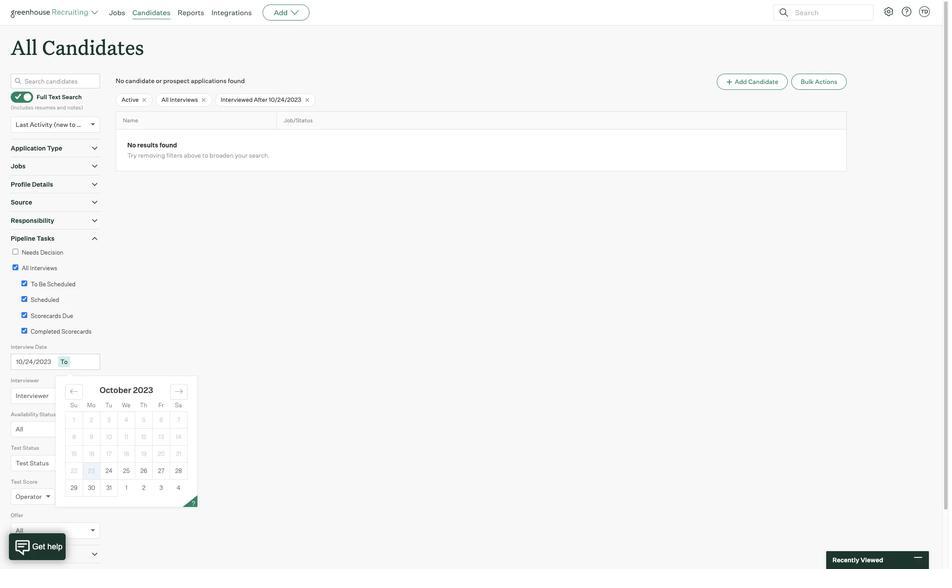 Task type: vqa. For each thing, say whether or not it's contained in the screenshot.


Task type: locate. For each thing, give the bounding box(es) containing it.
0 horizontal spatial 2
[[90, 417, 93, 424]]

interviewer up availability status
[[16, 392, 49, 399]]

no candidate or prospect applications found
[[116, 77, 245, 85]]

4 button down 'we'
[[118, 412, 135, 428]]

0 horizontal spatial add
[[274, 8, 288, 17]]

2 button down mo
[[83, 412, 100, 428]]

15 button
[[66, 446, 83, 462]]

removing
[[138, 152, 165, 159]]

1 horizontal spatial 4
[[177, 485, 181, 492]]

scorecards down due
[[61, 328, 92, 335]]

completed scorecards
[[31, 328, 92, 335]]

pipeline
[[11, 235, 35, 242]]

0 vertical spatial scorecards
[[31, 312, 61, 319]]

interviewer up availability
[[11, 377, 39, 384]]

0 vertical spatial 3
[[107, 417, 111, 424]]

october
[[100, 385, 131, 395]]

0 vertical spatial 2 button
[[83, 412, 100, 428]]

1 horizontal spatial 2
[[142, 485, 146, 492]]

1 horizontal spatial to
[[60, 358, 68, 366]]

3 down "tu"
[[107, 417, 111, 424]]

1 down su
[[73, 417, 75, 424]]

1 vertical spatial status
[[23, 445, 39, 451]]

status up the score at the bottom left
[[30, 459, 49, 467]]

availability status element
[[11, 410, 100, 444]]

due
[[62, 312, 73, 319]]

all down availability
[[16, 426, 23, 433]]

status inside "availability status" element
[[40, 411, 56, 418]]

1 horizontal spatial jobs
[[109, 8, 125, 17]]

2 down mo
[[90, 417, 93, 424]]

0 vertical spatial candidates
[[133, 8, 171, 17]]

interviews for decision
[[30, 265, 57, 272]]

0 horizontal spatial 2 button
[[83, 412, 100, 428]]

add for add candidate
[[735, 78, 747, 85]]

1 vertical spatial interviews
[[30, 265, 57, 272]]

test status down availability
[[11, 445, 39, 451]]

1 vertical spatial 4 button
[[170, 480, 187, 497]]

15
[[71, 451, 77, 458]]

0 vertical spatial 10/24/2023
[[269, 96, 302, 103]]

all interviews down no candidate or prospect applications found
[[162, 96, 198, 103]]

offer
[[11, 512, 23, 519]]

0 vertical spatial scheduled
[[47, 281, 76, 288]]

to for to be scheduled
[[31, 281, 38, 288]]

0 vertical spatial jobs
[[109, 8, 125, 17]]

all candidates
[[11, 34, 144, 60]]

1
[[73, 417, 75, 424], [126, 485, 128, 492]]

scorecards up completed
[[31, 312, 61, 319]]

0 vertical spatial all interviews
[[162, 96, 198, 103]]

1 horizontal spatial found
[[228, 77, 245, 85]]

found up interviewed
[[228, 77, 245, 85]]

td button
[[920, 6, 930, 17]]

4 for the left the 4 'button'
[[125, 417, 128, 424]]

23 button
[[83, 463, 100, 479]]

1 vertical spatial 1
[[126, 485, 128, 492]]

we
[[122, 402, 131, 409]]

0 vertical spatial 4
[[125, 417, 128, 424]]

availability status
[[11, 411, 56, 418]]

1 horizontal spatial interviews
[[170, 96, 198, 103]]

scorecards due
[[31, 312, 73, 319]]

move forward to switch to the next month. image
[[175, 388, 183, 396]]

27
[[158, 468, 165, 475]]

all right all interviews checkbox
[[22, 265, 29, 272]]

11
[[124, 434, 128, 441]]

0 horizontal spatial to
[[70, 121, 76, 128]]

3 down the 27 button
[[160, 485, 163, 492]]

availability
[[11, 411, 38, 418]]

results
[[137, 141, 158, 149]]

1 horizontal spatial 1
[[126, 485, 128, 492]]

23
[[88, 468, 95, 475]]

0 vertical spatial 4 button
[[118, 412, 135, 428]]

all down offer
[[16, 527, 23, 534]]

7
[[177, 417, 180, 424]]

0 horizontal spatial no
[[116, 77, 124, 85]]

1 horizontal spatial to
[[203, 152, 208, 159]]

search
[[62, 93, 82, 101]]

to left the old)
[[70, 121, 76, 128]]

10/24/2023 down "interview date"
[[16, 358, 51, 366]]

interviews down no candidate or prospect applications found
[[170, 96, 198, 103]]

interviews down needs decision
[[30, 265, 57, 272]]

1 vertical spatial to
[[203, 152, 208, 159]]

0 vertical spatial no
[[116, 77, 124, 85]]

responsibility
[[11, 217, 54, 224]]

october 2023
[[100, 385, 153, 395]]

14
[[176, 434, 182, 441]]

add candidate link
[[717, 74, 788, 90]]

0 vertical spatial 1 button
[[66, 412, 83, 428]]

integrations
[[212, 8, 252, 17]]

0 horizontal spatial 3 button
[[101, 412, 118, 428]]

7 button
[[170, 412, 187, 428]]

1 horizontal spatial 3
[[160, 485, 163, 492]]

1 vertical spatial found
[[160, 141, 177, 149]]

2 for the top 2 button
[[90, 417, 93, 424]]

status down interviewer element
[[40, 411, 56, 418]]

4 down 'we'
[[125, 417, 128, 424]]

integrations link
[[212, 8, 252, 17]]

3
[[107, 417, 111, 424], [160, 485, 163, 492]]

0 horizontal spatial 3
[[107, 417, 111, 424]]

1 vertical spatial 2 button
[[135, 480, 153, 497]]

? button
[[183, 496, 198, 507]]

1 vertical spatial 10/24/2023
[[16, 358, 51, 366]]

0 horizontal spatial 4
[[125, 417, 128, 424]]

3 button
[[101, 412, 118, 428], [153, 480, 170, 497]]

reports
[[178, 8, 204, 17]]

found up filters
[[160, 141, 177, 149]]

2 button
[[83, 412, 100, 428], [135, 480, 153, 497]]

resumes
[[35, 104, 56, 111]]

1 horizontal spatial add
[[735, 78, 747, 85]]

Needs Decision checkbox
[[13, 249, 18, 255]]

(includes
[[11, 104, 33, 111]]

1 button down 25 'button'
[[118, 480, 135, 497]]

jobs
[[109, 8, 125, 17], [11, 162, 26, 170]]

2023
[[133, 385, 153, 395]]

interviewer
[[11, 377, 39, 384], [16, 392, 49, 399]]

1 horizontal spatial scorecards
[[61, 328, 92, 335]]

0 vertical spatial add
[[274, 8, 288, 17]]

0 horizontal spatial 1
[[73, 417, 75, 424]]

8 button
[[66, 429, 83, 445]]

1 vertical spatial 1 button
[[118, 480, 135, 497]]

3 for rightmost 3 button
[[160, 485, 163, 492]]

Completed Scorecards checkbox
[[21, 328, 27, 334]]

1 vertical spatial scorecards
[[61, 328, 92, 335]]

1 vertical spatial no
[[127, 141, 136, 149]]

add for add
[[274, 8, 288, 17]]

1 vertical spatial 4
[[177, 485, 181, 492]]

1 vertical spatial 3
[[160, 485, 163, 492]]

1 for the rightmost 1 button
[[126, 485, 128, 492]]

0 horizontal spatial to
[[31, 281, 38, 288]]

found inside no results found try removing filters above to broaden your search.
[[160, 141, 177, 149]]

scheduled right be
[[47, 281, 76, 288]]

0 vertical spatial to
[[31, 281, 38, 288]]

all
[[11, 34, 37, 60], [162, 96, 169, 103], [22, 265, 29, 272], [16, 426, 23, 433], [16, 527, 23, 534]]

0 vertical spatial test status
[[11, 445, 39, 451]]

?
[[192, 500, 195, 507]]

1 vertical spatial 3 button
[[153, 480, 170, 497]]

0 vertical spatial 2
[[90, 417, 93, 424]]

1 vertical spatial test status
[[16, 459, 49, 467]]

no inside no results found try removing filters above to broaden your search.
[[127, 141, 136, 149]]

to for to
[[60, 358, 68, 366]]

jobs left candidates link on the top
[[109, 8, 125, 17]]

test for test status
[[11, 445, 22, 451]]

0 horizontal spatial jobs
[[11, 162, 26, 170]]

0 vertical spatial status
[[40, 411, 56, 418]]

all interviews for candidate
[[162, 96, 198, 103]]

2 vertical spatial test
[[11, 479, 22, 485]]

to right 'above'
[[203, 152, 208, 159]]

profile
[[11, 180, 31, 188]]

no left candidate
[[116, 77, 124, 85]]

status down "availability status" element
[[23, 445, 39, 451]]

candidates link
[[133, 8, 171, 17]]

test status
[[11, 445, 39, 451], [16, 459, 49, 467]]

checkmark image
[[15, 93, 21, 100]]

2 down "26"
[[142, 485, 146, 492]]

24 button
[[101, 463, 118, 479]]

1 horizontal spatial 1 button
[[118, 480, 135, 497]]

1 horizontal spatial all interviews
[[162, 96, 198, 103]]

add inside "popup button"
[[274, 8, 288, 17]]

all interviews up be
[[22, 265, 57, 272]]

1 vertical spatial all interviews
[[22, 265, 57, 272]]

scheduled down be
[[31, 296, 59, 304]]

1 horizontal spatial no
[[127, 141, 136, 149]]

10/24/2023 right after
[[269, 96, 302, 103]]

status for test status
[[23, 445, 39, 451]]

1 vertical spatial to
[[60, 358, 68, 366]]

4 button down '28' button
[[170, 480, 187, 497]]

sa
[[175, 402, 182, 409]]

1 vertical spatial interviewer
[[16, 392, 49, 399]]

0 horizontal spatial found
[[160, 141, 177, 149]]

13 button
[[153, 429, 170, 445]]

and
[[57, 104, 66, 111]]

0 vertical spatial found
[[228, 77, 245, 85]]

tasks
[[37, 235, 55, 242]]

26
[[140, 468, 147, 475]]

to down completed scorecards
[[60, 358, 68, 366]]

1 button down su
[[66, 412, 83, 428]]

to left be
[[31, 281, 38, 288]]

decision
[[40, 249, 63, 256]]

no results found try removing filters above to broaden your search.
[[127, 141, 270, 159]]

0 vertical spatial test
[[11, 445, 22, 451]]

add
[[274, 8, 288, 17], [735, 78, 747, 85]]

scorecards
[[31, 312, 61, 319], [61, 328, 92, 335]]

test status up the score at the bottom left
[[16, 459, 49, 467]]

1 down 25 'button'
[[126, 485, 128, 492]]

1 vertical spatial candidates
[[42, 34, 144, 60]]

1 vertical spatial 2
[[142, 485, 146, 492]]

old)
[[77, 121, 88, 128]]

31
[[106, 485, 112, 492]]

scheduled
[[47, 281, 76, 288], [31, 296, 59, 304]]

12
[[141, 434, 147, 441]]

operator
[[16, 493, 42, 501]]

10 button
[[101, 429, 118, 445]]

Search text field
[[793, 6, 866, 19]]

2 for right 2 button
[[142, 485, 146, 492]]

2 button down "26"
[[135, 480, 153, 497]]

all inside offer element
[[16, 527, 23, 534]]

1 vertical spatial add
[[735, 78, 747, 85]]

0 vertical spatial interviews
[[170, 96, 198, 103]]

20 button
[[153, 446, 170, 462]]

3 button down "tu"
[[101, 412, 118, 428]]

candidates right the jobs link
[[133, 8, 171, 17]]

5 button
[[135, 412, 152, 428]]

1 horizontal spatial 2 button
[[135, 480, 153, 497]]

jobs up profile
[[11, 162, 26, 170]]

0 horizontal spatial all interviews
[[22, 265, 57, 272]]

needs decision
[[22, 249, 63, 256]]

4 down '28' button
[[177, 485, 181, 492]]

0 horizontal spatial interviews
[[30, 265, 57, 272]]

candidates down the jobs link
[[42, 34, 144, 60]]

6 button
[[153, 412, 170, 428]]

4 button
[[118, 412, 135, 428], [170, 480, 187, 497]]

3 button down the 27 button
[[153, 480, 170, 497]]

no up try
[[127, 141, 136, 149]]

0 vertical spatial 1
[[73, 417, 75, 424]]

search.
[[249, 152, 270, 159]]

2 vertical spatial status
[[30, 459, 49, 467]]

configure image
[[884, 6, 895, 17]]

type
[[47, 144, 62, 152]]



Task type: describe. For each thing, give the bounding box(es) containing it.
Scorecards Due checkbox
[[21, 312, 27, 318]]

bulk
[[801, 78, 814, 85]]

test for operator
[[11, 479, 22, 485]]

actions
[[816, 78, 838, 85]]

12 button
[[135, 429, 152, 445]]

9 button
[[83, 429, 100, 445]]

All Interviews checkbox
[[13, 265, 18, 270]]

14 button
[[170, 429, 187, 445]]

applications
[[191, 77, 227, 85]]

above
[[184, 152, 201, 159]]

add button
[[263, 4, 310, 21]]

1 horizontal spatial 10/24/2023
[[269, 96, 302, 103]]

1 vertical spatial jobs
[[11, 162, 26, 170]]

29 button
[[66, 480, 83, 496]]

th
[[140, 402, 147, 409]]

13
[[159, 434, 164, 441]]

filters
[[167, 152, 183, 159]]

0 horizontal spatial 10/24/2023
[[16, 358, 51, 366]]

17
[[106, 451, 112, 458]]

28
[[175, 468, 182, 475]]

1 for leftmost 1 button
[[73, 417, 75, 424]]

0 horizontal spatial 1 button
[[66, 412, 83, 428]]

active
[[122, 96, 139, 103]]

20
[[158, 451, 165, 458]]

october 2023 region
[[55, 376, 462, 507]]

all inside "availability status" element
[[16, 426, 23, 433]]

Scheduled checkbox
[[21, 296, 27, 302]]

18 button
[[118, 446, 135, 462]]

candidate
[[749, 78, 779, 85]]

interviewer element
[[11, 376, 100, 410]]

pipeline tasks
[[11, 235, 55, 242]]

needs
[[22, 249, 39, 256]]

text
[[48, 93, 61, 101]]

activity
[[30, 121, 52, 128]]

To Be Scheduled checkbox
[[21, 281, 27, 286]]

broaden
[[210, 152, 234, 159]]

19
[[141, 451, 147, 458]]

1 vertical spatial test
[[16, 459, 28, 467]]

add candidate
[[735, 78, 779, 85]]

candidate
[[125, 77, 155, 85]]

all down or
[[162, 96, 169, 103]]

interviewed after 10/24/2023
[[221, 96, 302, 103]]

31 button
[[101, 480, 118, 496]]

0 horizontal spatial scorecards
[[31, 312, 61, 319]]

1 horizontal spatial 3 button
[[153, 480, 170, 497]]

9
[[90, 434, 93, 441]]

(new
[[54, 121, 68, 128]]

30
[[88, 485, 95, 492]]

interviews for candidate
[[170, 96, 198, 103]]

25
[[123, 468, 130, 475]]

0 horizontal spatial 4 button
[[118, 412, 135, 428]]

test score
[[11, 479, 37, 485]]

job/status
[[284, 117, 313, 124]]

profile details
[[11, 180, 53, 188]]

Search candidates field
[[11, 74, 100, 89]]

status for all
[[40, 411, 56, 418]]

greenhouse recruiting image
[[11, 7, 91, 18]]

fr
[[158, 402, 164, 409]]

interview date
[[11, 344, 47, 350]]

6
[[160, 417, 163, 424]]

bulk actions link
[[792, 74, 847, 90]]

21 button
[[170, 446, 187, 462]]

0 vertical spatial to
[[70, 121, 76, 128]]

17 button
[[101, 446, 118, 462]]

viewed
[[861, 557, 884, 564]]

su
[[70, 402, 78, 409]]

1 vertical spatial scheduled
[[31, 296, 59, 304]]

bulk actions
[[801, 78, 838, 85]]

recently
[[833, 557, 860, 564]]

19 button
[[135, 446, 152, 462]]

16
[[89, 451, 94, 458]]

28 button
[[170, 463, 187, 479]]

0 vertical spatial interviewer
[[11, 377, 39, 384]]

4 for the 4 'button' to the right
[[177, 485, 181, 492]]

0 vertical spatial 3 button
[[101, 412, 118, 428]]

27 button
[[153, 463, 170, 479]]

application type
[[11, 144, 62, 152]]

3 for 3 button to the top
[[107, 417, 111, 424]]

completed
[[31, 328, 60, 335]]

30 button
[[83, 480, 100, 496]]

jobs link
[[109, 8, 125, 17]]

5
[[142, 417, 146, 424]]

offer element
[[11, 511, 100, 545]]

or
[[156, 77, 162, 85]]

29
[[71, 485, 78, 492]]

last
[[16, 121, 29, 128]]

move backward to switch to the previous month. image
[[70, 388, 78, 396]]

8
[[72, 434, 76, 441]]

date
[[35, 344, 47, 350]]

prospect
[[163, 77, 190, 85]]

Score number field
[[58, 489, 100, 505]]

reports link
[[178, 8, 204, 17]]

try
[[127, 152, 137, 159]]

education
[[11, 550, 42, 558]]

last activity (new to old) option
[[16, 121, 88, 128]]

test status element
[[11, 444, 100, 478]]

16 button
[[83, 446, 100, 462]]

to be scheduled
[[31, 281, 76, 288]]

all down "greenhouse recruiting" image
[[11, 34, 37, 60]]

td
[[921, 8, 929, 15]]

your
[[235, 152, 248, 159]]

all interviews for decision
[[22, 265, 57, 272]]

recently viewed
[[833, 557, 884, 564]]

tu
[[105, 402, 112, 409]]

to inside no results found try removing filters above to broaden your search.
[[203, 152, 208, 159]]

after
[[254, 96, 268, 103]]

25 button
[[118, 463, 135, 479]]

no for no candidate or prospect applications found
[[116, 77, 124, 85]]

interviewed
[[221, 96, 253, 103]]

interview
[[11, 344, 34, 350]]

22 button
[[66, 463, 83, 479]]

1 horizontal spatial 4 button
[[170, 480, 187, 497]]

no for no results found try removing filters above to broaden your search.
[[127, 141, 136, 149]]



